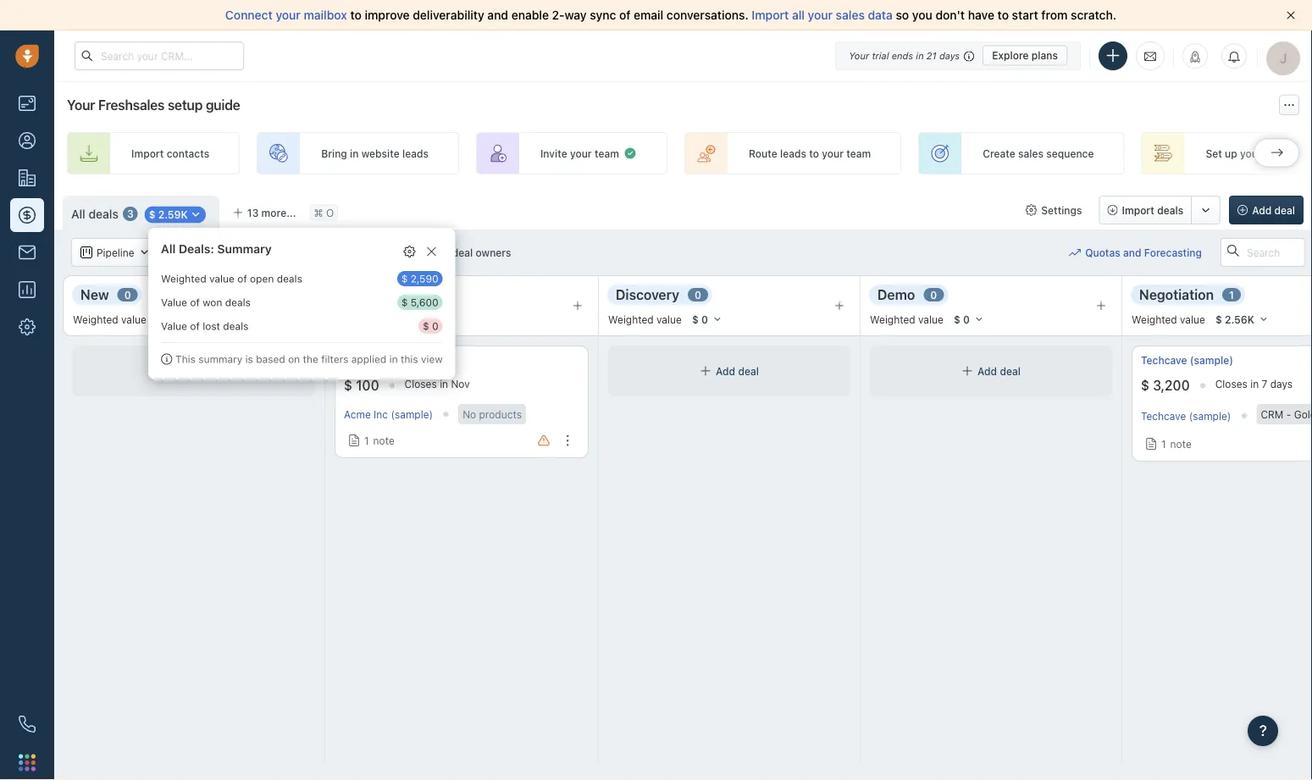 Task type: locate. For each thing, give the bounding box(es) containing it.
techcave up $ 3,200
[[1141, 355, 1187, 366]]

2 inc from the top
[[374, 408, 388, 420]]

weighted value button
[[72, 305, 200, 330]]

13 more...
[[247, 207, 296, 219]]

weighted value down new
[[73, 313, 146, 325]]

all up 2,590
[[437, 247, 449, 258]]

acme down $ 100
[[344, 408, 371, 420]]

all deals link
[[71, 206, 119, 223]]

1 note down 100
[[364, 435, 395, 446]]

0 vertical spatial techcave
[[1141, 355, 1187, 366]]

based
[[256, 353, 285, 365]]

$
[[149, 209, 156, 221], [401, 273, 408, 285], [401, 297, 408, 308], [692, 313, 699, 325], [954, 313, 961, 325], [1216, 313, 1222, 325], [423, 320, 429, 332], [344, 378, 352, 394], [1141, 378, 1150, 394]]

0 vertical spatial acme inc (sample)
[[344, 355, 435, 366]]

3 weighted value from the left
[[870, 313, 944, 325]]

1 horizontal spatial closes
[[1215, 378, 1248, 390]]

add
[[1252, 204, 1272, 216], [180, 365, 200, 377], [716, 365, 735, 377], [978, 365, 997, 377]]

value for value of won deals
[[161, 297, 187, 308]]

2,590
[[411, 273, 439, 285]]

weighted
[[161, 273, 206, 285], [73, 313, 118, 325], [608, 313, 654, 325], [870, 313, 916, 325], [1132, 313, 1177, 325]]

contacts
[[167, 147, 209, 159]]

1 up $ 2.56k on the top of page
[[1229, 289, 1234, 301]]

2 horizontal spatial sales
[[1265, 147, 1290, 159]]

to right route
[[809, 147, 819, 159]]

2-
[[552, 8, 565, 22]]

Search field
[[1221, 238, 1306, 267]]

techcave (sample) up '3,200'
[[1141, 355, 1234, 366]]

container_wx8msf4aqz5i3rn1 image
[[1025, 204, 1037, 216], [404, 246, 416, 258], [426, 246, 438, 258], [80, 247, 92, 258], [348, 435, 360, 446]]

1 horizontal spatial and
[[1123, 246, 1142, 258]]

-
[[1287, 408, 1291, 420]]

weighted value of open deals
[[161, 273, 302, 285]]

acme inc (sample) link down 100
[[344, 408, 433, 420]]

container_wx8msf4aqz5i3rn1 image inside settings popup button
[[1025, 204, 1037, 216]]

no products
[[463, 408, 522, 420]]

container_wx8msf4aqz5i3rn1 image inside 'pipeline' dropdown button
[[80, 247, 92, 258]]

1 note down '3,200'
[[1162, 438, 1192, 450]]

weighted value for demo
[[870, 313, 944, 325]]

invite
[[540, 147, 567, 159]]

import
[[752, 8, 789, 22], [131, 147, 164, 159], [1122, 204, 1155, 216]]

100
[[356, 378, 379, 394]]

1 vertical spatial your
[[67, 97, 95, 113]]

1 vertical spatial days
[[1271, 378, 1293, 390]]

import deals
[[1122, 204, 1184, 216]]

your
[[276, 8, 301, 22], [808, 8, 833, 22], [570, 147, 592, 159], [822, 147, 844, 159], [1240, 147, 1262, 159]]

discovery
[[616, 286, 679, 303]]

$ 0 inside all deals: summary dialog
[[423, 320, 439, 332]]

$ 2.56k
[[1216, 313, 1255, 325]]

acme inc (sample) link up 100
[[344, 353, 435, 368]]

your freshsales setup guide
[[67, 97, 240, 113]]

1 down $ 3,200
[[1162, 438, 1166, 450]]

1 acme inc (sample) link from the top
[[344, 353, 435, 368]]

value for demo
[[918, 313, 944, 325]]

leads right route
[[780, 147, 806, 159]]

import deals group
[[1099, 196, 1221, 225]]

inc down 100
[[374, 408, 388, 420]]

all
[[71, 207, 85, 221], [161, 242, 176, 256], [437, 247, 449, 258]]

import deals button
[[1099, 196, 1192, 225]]

1 team from the left
[[595, 147, 619, 159]]

note down '3,200'
[[1170, 438, 1192, 450]]

(sample)
[[392, 355, 435, 366], [1190, 355, 1234, 366], [391, 408, 433, 420], [1189, 410, 1231, 422]]

(sample) down $ 2.56k on the top of page
[[1190, 355, 1234, 366]]

2 value from the top
[[161, 320, 187, 332]]

closes for $ 100
[[405, 378, 437, 390]]

2 acme inc (sample) from the top
[[344, 408, 433, 420]]

0 horizontal spatial $ 0
[[423, 320, 439, 332]]

1 $ 0 button from the left
[[684, 310, 730, 329]]

0 horizontal spatial team
[[595, 147, 619, 159]]

deliverability
[[413, 8, 484, 22]]

in for closes in nov
[[440, 378, 448, 390]]

1 horizontal spatial $ 0 button
[[946, 310, 992, 329]]

2 acme from the top
[[344, 408, 371, 420]]

value inside "dropdown button"
[[121, 313, 146, 325]]

create
[[983, 147, 1016, 159]]

all left 3
[[71, 207, 85, 221]]

0 vertical spatial techcave (sample) link
[[1141, 353, 1234, 368]]

0 vertical spatial inc
[[374, 355, 389, 366]]

in for closes in 7 days
[[1251, 378, 1259, 390]]

leads right website
[[402, 147, 429, 159]]

and right quotas
[[1123, 246, 1142, 258]]

note down 100
[[373, 435, 395, 446]]

your left freshsales
[[67, 97, 95, 113]]

container_wx8msf4aqz5i3rn1 image inside all deal owners button
[[418, 247, 430, 258]]

import left the all
[[752, 8, 789, 22]]

0 horizontal spatial closes
[[405, 378, 437, 390]]

2 horizontal spatial $ 0
[[954, 313, 970, 325]]

sales left pipe
[[1265, 147, 1290, 159]]

2 techcave (sample) from the top
[[1141, 410, 1231, 422]]

1 leads from the left
[[402, 147, 429, 159]]

open
[[250, 273, 274, 285]]

connect
[[225, 8, 273, 22]]

4 weighted value from the left
[[1132, 313, 1205, 325]]

in right bring
[[350, 147, 359, 159]]

1 techcave (sample) link from the top
[[1141, 353, 1234, 368]]

phone image
[[19, 716, 36, 733]]

closes for $ 3,200
[[1215, 378, 1248, 390]]

1 horizontal spatial leads
[[780, 147, 806, 159]]

mailbox
[[304, 8, 347, 22]]

techcave (sample) link up '3,200'
[[1141, 353, 1234, 368]]

owners
[[476, 247, 511, 258]]

0 vertical spatial and
[[488, 8, 508, 22]]

deal
[[1275, 204, 1295, 216], [452, 247, 473, 258], [202, 365, 223, 377], [738, 365, 759, 377], [1000, 365, 1021, 377]]

1 vertical spatial import
[[131, 147, 164, 159]]

explore
[[992, 50, 1029, 61]]

to
[[350, 8, 362, 22], [998, 8, 1009, 22], [809, 147, 819, 159]]

closes down view
[[405, 378, 437, 390]]

all inside dialog
[[161, 242, 176, 256]]

weighted down negotiation
[[1132, 313, 1177, 325]]

1 inc from the top
[[374, 355, 389, 366]]

0 vertical spatial your
[[849, 50, 869, 61]]

techcave down $ 3,200
[[1141, 410, 1186, 422]]

2 team from the left
[[847, 147, 871, 159]]

closes left 7
[[1215, 378, 1248, 390]]

route leads to your team
[[749, 147, 871, 159]]

weighted for negotiation
[[1132, 313, 1177, 325]]

from
[[1042, 8, 1068, 22]]

so
[[896, 8, 909, 22]]

1 horizontal spatial your
[[849, 50, 869, 61]]

2 horizontal spatial import
[[1122, 204, 1155, 216]]

improve
[[365, 8, 410, 22]]

1 horizontal spatial sales
[[1018, 147, 1044, 159]]

0 vertical spatial acme
[[344, 355, 372, 366]]

$ 0 for demo
[[954, 313, 970, 325]]

weighted inside "dropdown button"
[[73, 313, 118, 325]]

your right route
[[822, 147, 844, 159]]

1 vertical spatial acme inc (sample) link
[[344, 408, 433, 420]]

team
[[595, 147, 619, 159], [847, 147, 871, 159]]

container_wx8msf4aqz5i3rn1 image
[[623, 147, 637, 160], [190, 209, 202, 221], [139, 247, 150, 258], [418, 247, 430, 258], [1069, 247, 1081, 258], [161, 353, 173, 365], [700, 365, 712, 377], [962, 365, 973, 377], [1145, 438, 1157, 450]]

inc
[[374, 355, 389, 366], [374, 408, 388, 420]]

container_wx8msf4aqz5i3rn1 image up $ 2,590
[[404, 246, 416, 258]]

value left won
[[161, 297, 187, 308]]

2 horizontal spatial all
[[437, 247, 449, 258]]

value
[[161, 297, 187, 308], [161, 320, 187, 332]]

acme inc (sample) up 100
[[344, 355, 435, 366]]

container_wx8msf4aqz5i3rn1 image inside quotas and forecasting link
[[1069, 247, 1081, 258]]

days right 7
[[1271, 378, 1293, 390]]

0 vertical spatial acme inc (sample) link
[[344, 353, 435, 368]]

and left enable
[[488, 8, 508, 22]]

1 vertical spatial inc
[[374, 408, 388, 420]]

your right the all
[[808, 8, 833, 22]]

this
[[175, 353, 196, 365]]

import left contacts
[[131, 147, 164, 159]]

container_wx8msf4aqz5i3rn1 image left settings
[[1025, 204, 1037, 216]]

set up your sales pipe link
[[1142, 132, 1312, 175]]

$ 0 button
[[684, 310, 730, 329], [946, 310, 992, 329]]

value of lost deals
[[161, 320, 249, 332]]

techcave (sample) link down '3,200'
[[1141, 410, 1231, 422]]

and
[[488, 8, 508, 22], [1123, 246, 1142, 258]]

of left won
[[190, 297, 200, 308]]

email
[[634, 8, 664, 22]]

0 vertical spatial value
[[161, 297, 187, 308]]

0 horizontal spatial leads
[[402, 147, 429, 159]]

import contacts
[[131, 147, 209, 159]]

1 horizontal spatial team
[[847, 147, 871, 159]]

13 more... button
[[224, 201, 305, 225]]

weighted down new
[[73, 313, 118, 325]]

2 leads from the left
[[780, 147, 806, 159]]

3
[[127, 208, 134, 220]]

0 vertical spatial import
[[752, 8, 789, 22]]

weighted for demo
[[870, 313, 916, 325]]

enable
[[511, 8, 549, 22]]

your for your freshsales setup guide
[[67, 97, 95, 113]]

1 vertical spatial acme
[[344, 408, 371, 420]]

all inside button
[[437, 247, 449, 258]]

leads
[[402, 147, 429, 159], [780, 147, 806, 159]]

sales inside 'link'
[[1018, 147, 1044, 159]]

acme up $ 100
[[344, 355, 372, 366]]

crm - gold
[[1261, 408, 1312, 420]]

acme inc (sample)
[[344, 355, 435, 366], [344, 408, 433, 420]]

0 horizontal spatial all
[[71, 207, 85, 221]]

2 weighted value from the left
[[608, 313, 682, 325]]

container_wx8msf4aqz5i3rn1 image inside $ 2.59k button
[[190, 209, 202, 221]]

0 vertical spatial techcave (sample)
[[1141, 355, 1234, 366]]

weighted value for negotiation
[[1132, 313, 1205, 325]]

1 vertical spatial value
[[161, 320, 187, 332]]

2 vertical spatial import
[[1122, 204, 1155, 216]]

weighted inside all deals: summary dialog
[[161, 273, 206, 285]]

1 closes from the left
[[405, 378, 437, 390]]

all left the 'deals:'
[[161, 242, 176, 256]]

1 vertical spatial techcave (sample) link
[[1141, 410, 1231, 422]]

days
[[939, 50, 960, 61], [1271, 378, 1293, 390]]

deals right 'open'
[[277, 273, 302, 285]]

weighted value down discovery
[[608, 313, 682, 325]]

0
[[124, 289, 131, 301], [695, 289, 701, 301], [930, 289, 937, 301], [701, 313, 708, 325], [963, 313, 970, 325], [432, 320, 439, 332]]

settings button
[[1017, 196, 1091, 225]]

1 vertical spatial and
[[1123, 246, 1142, 258]]

forecasting
[[1144, 246, 1202, 258]]

1 weighted value from the left
[[73, 313, 146, 325]]

1 vertical spatial techcave (sample)
[[1141, 410, 1231, 422]]

deals down weighted value of open deals
[[225, 297, 251, 308]]

container_wx8msf4aqz5i3rn1 image left pipeline
[[80, 247, 92, 258]]

sales left the data at the right top
[[836, 8, 865, 22]]

deals
[[1157, 204, 1184, 216], [88, 207, 119, 221], [277, 273, 302, 285], [225, 297, 251, 308], [223, 320, 249, 332]]

to left start
[[998, 8, 1009, 22]]

weighted value down negotiation
[[1132, 313, 1205, 325]]

weighted down discovery
[[608, 313, 654, 325]]

conversations.
[[667, 8, 749, 22]]

leads inside route leads to your team link
[[780, 147, 806, 159]]

in left nov in the top left of the page
[[440, 378, 448, 390]]

1 vertical spatial acme inc (sample)
[[344, 408, 433, 420]]

2 closes from the left
[[1215, 378, 1248, 390]]

value up this
[[161, 320, 187, 332]]

all for all deal owners
[[437, 247, 449, 258]]

techcave (sample) link
[[1141, 353, 1234, 368], [1141, 410, 1231, 422]]

Search your CRM... text field
[[75, 42, 244, 70]]

0 horizontal spatial import
[[131, 147, 164, 159]]

create sales sequence
[[983, 147, 1094, 159]]

all deals: summary dialog
[[140, 228, 455, 380]]

acme inc (sample) down 100
[[344, 408, 433, 420]]

in left 7
[[1251, 378, 1259, 390]]

$ 2,590
[[401, 273, 439, 285]]

in
[[916, 50, 924, 61], [350, 147, 359, 159], [389, 353, 398, 365], [440, 378, 448, 390], [1251, 378, 1259, 390]]

explore plans
[[992, 50, 1058, 61]]

your left trial
[[849, 50, 869, 61]]

acme
[[344, 355, 372, 366], [344, 408, 371, 420]]

$ inside button
[[149, 209, 156, 221]]

0 horizontal spatial $ 0 button
[[684, 310, 730, 329]]

set up your sales pipe
[[1206, 147, 1312, 159]]

this summary is based on the filters applied in this view
[[175, 353, 443, 365]]

2 $ 0 button from the left
[[946, 310, 992, 329]]

techcave (sample) down '3,200'
[[1141, 410, 1231, 422]]

import up quotas and forecasting at the top right
[[1122, 204, 1155, 216]]

1 vertical spatial techcave
[[1141, 410, 1186, 422]]

1 value from the top
[[161, 297, 187, 308]]

0 horizontal spatial your
[[67, 97, 95, 113]]

days right 21
[[939, 50, 960, 61]]

weighted up the value of won deals
[[161, 273, 206, 285]]

weighted value inside "dropdown button"
[[73, 313, 146, 325]]

import inside button
[[1122, 204, 1155, 216]]

in left this
[[389, 353, 398, 365]]

0 vertical spatial days
[[939, 50, 960, 61]]

weighted down the demo on the top right of page
[[870, 313, 916, 325]]

route
[[749, 147, 777, 159]]

1 horizontal spatial days
[[1271, 378, 1293, 390]]

to right mailbox
[[350, 8, 362, 22]]

have
[[968, 8, 995, 22]]

sales
[[836, 8, 865, 22], [1018, 147, 1044, 159], [1265, 147, 1290, 159]]

freshworks switcher image
[[19, 754, 36, 771]]

weighted value down the demo on the top right of page
[[870, 313, 944, 325]]

deals up forecasting
[[1157, 204, 1184, 216]]

container_wx8msf4aqz5i3rn1 image down $ 100
[[348, 435, 360, 446]]

1 horizontal spatial all
[[161, 242, 176, 256]]

your right invite
[[570, 147, 592, 159]]

2 acme inc (sample) link from the top
[[344, 408, 433, 420]]

ends
[[892, 50, 913, 61]]

inc left this
[[374, 355, 389, 366]]

sales right create at the top right
[[1018, 147, 1044, 159]]

data
[[868, 8, 893, 22]]

1 horizontal spatial $ 0
[[692, 313, 708, 325]]

1 horizontal spatial 1 note
[[1162, 438, 1192, 450]]



Task type: vqa. For each thing, say whether or not it's contained in the screenshot.
middle Meeting
no



Task type: describe. For each thing, give the bounding box(es) containing it.
$ 2.56k button
[[1208, 310, 1277, 329]]

your right up at the right top
[[1240, 147, 1262, 159]]

set
[[1206, 147, 1222, 159]]

you
[[912, 8, 933, 22]]

0 horizontal spatial days
[[939, 50, 960, 61]]

add deal button
[[1229, 196, 1304, 225]]

1 acme inc (sample) from the top
[[344, 355, 435, 366]]

scratch.
[[1071, 8, 1117, 22]]

import contacts link
[[67, 132, 240, 175]]

bring in website leads
[[321, 147, 429, 159]]

all deals 3
[[71, 207, 134, 221]]

your trial ends in 21 days
[[849, 50, 960, 61]]

$ 2.59k button
[[140, 204, 211, 224]]

1 down 100
[[364, 435, 369, 446]]

in for bring in website leads
[[350, 147, 359, 159]]

on
[[288, 353, 300, 365]]

your left mailbox
[[276, 8, 301, 22]]

value for value of lost deals
[[161, 320, 187, 332]]

all for all deals: summary
[[161, 242, 176, 256]]

value inside all deals: summary dialog
[[209, 273, 235, 285]]

this
[[401, 353, 418, 365]]

gold
[[1294, 408, 1312, 420]]

quotas and forecasting link
[[1069, 238, 1219, 267]]

⌘ o
[[314, 207, 334, 219]]

deals inside button
[[1157, 204, 1184, 216]]

leads inside bring in website leads link
[[402, 147, 429, 159]]

weighted for discovery
[[608, 313, 654, 325]]

pipeline
[[97, 246, 134, 258]]

container_wx8msf4aqz5i3rn1 image inside invite your team link
[[623, 147, 637, 160]]

1 horizontal spatial import
[[752, 8, 789, 22]]

won
[[203, 297, 222, 308]]

value of won deals
[[161, 297, 251, 308]]

2.56k
[[1225, 313, 1255, 325]]

your for your trial ends in 21 days
[[849, 50, 869, 61]]

import for import contacts
[[131, 147, 164, 159]]

setup
[[168, 97, 203, 113]]

quotas
[[1085, 246, 1121, 258]]

lost
[[203, 320, 220, 332]]

$ 3,200
[[1141, 378, 1190, 394]]

all deal owners
[[437, 247, 511, 258]]

nov
[[451, 378, 470, 390]]

email image
[[1145, 49, 1156, 63]]

sequence
[[1047, 147, 1094, 159]]

sync
[[590, 8, 616, 22]]

$ 100
[[344, 378, 379, 394]]

all for all deals 3
[[71, 207, 85, 221]]

o
[[326, 207, 334, 219]]

1 horizontal spatial to
[[809, 147, 819, 159]]

deals left 3
[[88, 207, 119, 221]]

up
[[1225, 147, 1238, 159]]

container_wx8msf4aqz5i3rn1 image for pipeline
[[80, 247, 92, 258]]

add deal inside "add deal" button
[[1252, 204, 1295, 216]]

create sales sequence link
[[919, 132, 1125, 175]]

add inside "add deal" button
[[1252, 204, 1272, 216]]

new
[[80, 286, 109, 303]]

phone element
[[10, 707, 44, 741]]

way
[[565, 8, 587, 22]]

closes in 7 days
[[1215, 378, 1293, 390]]

0 horizontal spatial note
[[373, 435, 395, 446]]

0 horizontal spatial and
[[488, 8, 508, 22]]

$ 0 button for discovery
[[684, 310, 730, 329]]

5,600
[[411, 297, 439, 308]]

container_wx8msf4aqz5i3rn1 image inside all deals: summary dialog
[[161, 353, 173, 365]]

of left 'open'
[[237, 273, 247, 285]]

0 horizontal spatial to
[[350, 8, 362, 22]]

no
[[463, 408, 476, 420]]

$ 0 button for demo
[[946, 310, 992, 329]]

demo
[[878, 286, 915, 303]]

is
[[245, 353, 253, 365]]

1 horizontal spatial note
[[1170, 438, 1192, 450]]

$ 0 for discovery
[[692, 313, 708, 325]]

deals right lost
[[223, 320, 249, 332]]

qualification
[[342, 286, 423, 303]]

invite your team link
[[476, 132, 668, 175]]

container_wx8msf4aqz5i3rn1 image for settings
[[1025, 204, 1037, 216]]

negotiation
[[1139, 286, 1214, 303]]

explore plans link
[[983, 45, 1067, 66]]

the
[[303, 353, 318, 365]]

in inside all deals: summary dialog
[[389, 353, 398, 365]]

value for discovery
[[657, 313, 682, 325]]

import all your sales data link
[[752, 8, 896, 22]]

2 horizontal spatial to
[[998, 8, 1009, 22]]

pipe
[[1293, 147, 1312, 159]]

don't
[[936, 8, 965, 22]]

crm
[[1261, 408, 1284, 420]]

freshsales
[[98, 97, 165, 113]]

all deals: summary
[[161, 242, 272, 256]]

0 horizontal spatial 1 note
[[364, 435, 395, 446]]

start
[[1012, 8, 1038, 22]]

invite your team
[[540, 147, 619, 159]]

products
[[479, 408, 522, 420]]

(sample) down closes in nov
[[391, 408, 433, 420]]

guide
[[206, 97, 240, 113]]

all
[[792, 8, 805, 22]]

0 inside all deals: summary dialog
[[432, 320, 439, 332]]

view
[[421, 353, 443, 365]]

1 acme from the top
[[344, 355, 372, 366]]

connect your mailbox to improve deliverability and enable 2-way sync of email conversations. import all your sales data so you don't have to start from scratch.
[[225, 8, 1117, 22]]

in left 21
[[916, 50, 924, 61]]

1 techcave (sample) from the top
[[1141, 355, 1234, 366]]

1 down 2,590
[[438, 289, 443, 301]]

$ 2.59k button
[[145, 206, 206, 223]]

quotas and forecasting
[[1085, 246, 1202, 258]]

container_wx8msf4aqz5i3rn1 image up 2,590
[[426, 246, 438, 258]]

(sample) up closes in nov
[[392, 355, 435, 366]]

weighted value for discovery
[[608, 313, 682, 325]]

2 techcave from the top
[[1141, 410, 1186, 422]]

2 techcave (sample) link from the top
[[1141, 410, 1231, 422]]

$ 5,600
[[401, 297, 439, 308]]

website
[[361, 147, 400, 159]]

$ 2.59k
[[149, 209, 188, 221]]

pipeline button
[[71, 238, 160, 267]]

0 horizontal spatial sales
[[836, 8, 865, 22]]

⌘
[[314, 207, 323, 219]]

trial
[[872, 50, 889, 61]]

of right "sync"
[[619, 8, 631, 22]]

import for import deals
[[1122, 204, 1155, 216]]

2.59k
[[158, 209, 188, 221]]

applied
[[351, 353, 387, 365]]

container_wx8msf4aqz5i3rn1 image inside 'pipeline' dropdown button
[[139, 247, 150, 258]]

3,200
[[1153, 378, 1190, 394]]

(sample) down '3,200'
[[1189, 410, 1231, 422]]

of left lost
[[190, 320, 200, 332]]

summary
[[217, 242, 272, 256]]

close image
[[1287, 11, 1295, 19]]

container_wx8msf4aqz5i3rn1 image for 1
[[348, 435, 360, 446]]

value for negotiation
[[1180, 313, 1205, 325]]

summary
[[198, 353, 242, 365]]

1 techcave from the top
[[1141, 355, 1187, 366]]

deals:
[[179, 242, 214, 256]]

$ inside button
[[1216, 313, 1222, 325]]



